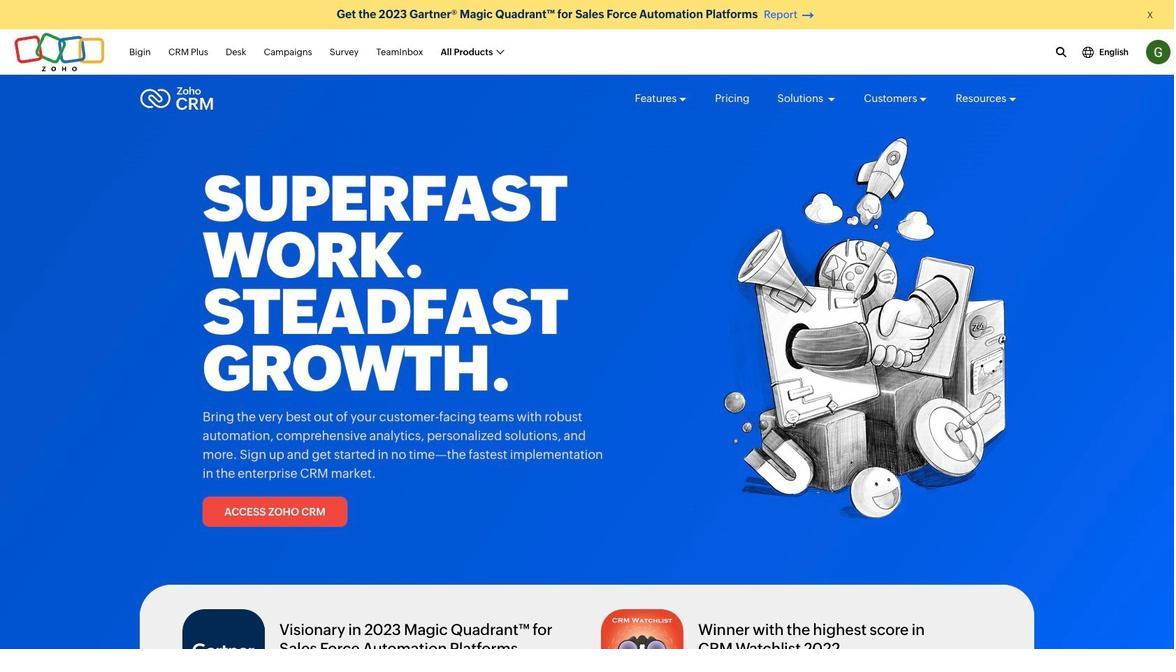 Task type: vqa. For each thing, say whether or not it's contained in the screenshot.
right Your
no



Task type: describe. For each thing, give the bounding box(es) containing it.
gary orlando image
[[1146, 40, 1171, 64]]

zoho crm logo image
[[140, 83, 214, 114]]

crm home banner image
[[692, 137, 1010, 537]]



